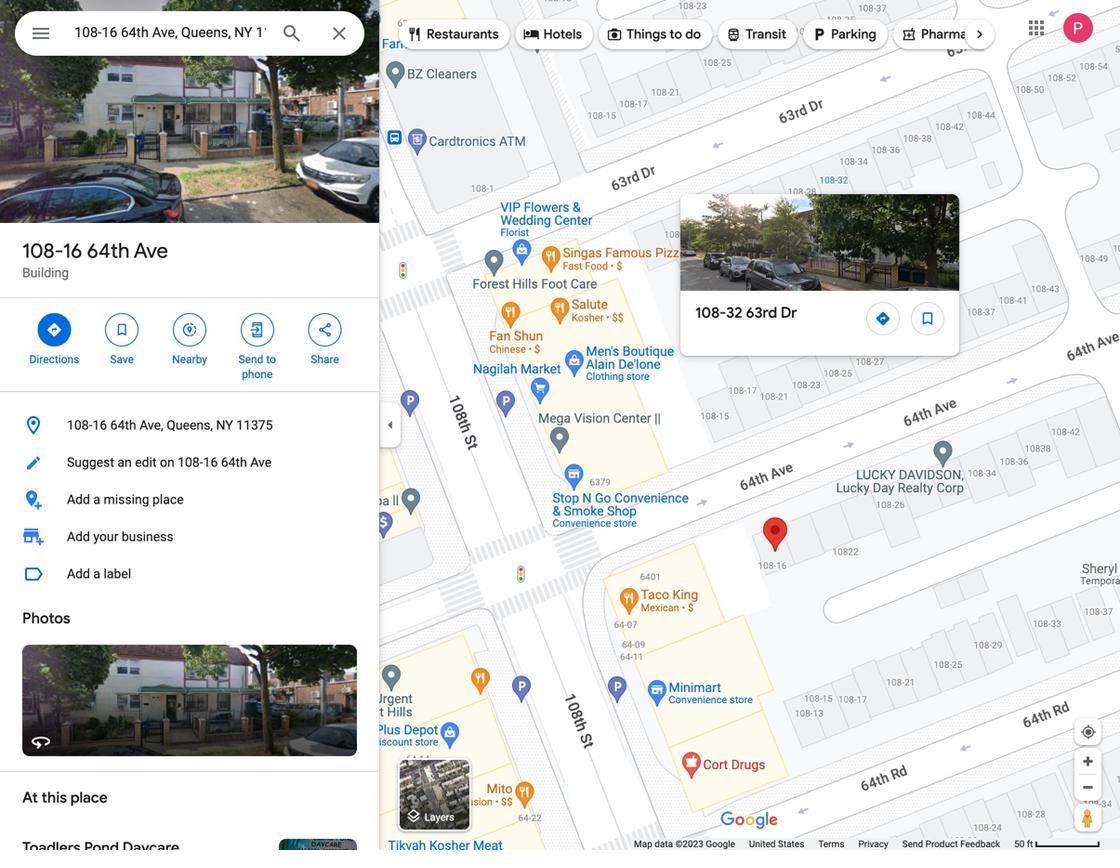 Task type: describe. For each thing, give the bounding box(es) containing it.

[[317, 320, 333, 340]]

privacy
[[858, 839, 888, 850]]


[[811, 24, 827, 45]]

save
[[110, 353, 134, 366]]

 parking
[[811, 24, 877, 45]]

add for add a label
[[67, 567, 90, 582]]

united
[[749, 839, 776, 850]]

terms button
[[818, 838, 844, 851]]

send for send to phone
[[238, 353, 263, 366]]


[[46, 320, 63, 340]]

ny
[[216, 418, 233, 433]]

pharmacies
[[921, 26, 992, 43]]

64th for ave,
[[110, 418, 136, 433]]

63rd
[[746, 304, 777, 323]]

 transit
[[725, 24, 786, 45]]

ave inside 108-16 64th ave building
[[134, 238, 168, 264]]

suggest an edit on 108-16 64th ave
[[67, 455, 272, 470]]

16 inside suggest an edit on 108-16 64th ave 'button'
[[203, 455, 218, 470]]

an
[[118, 455, 132, 470]]

google account: payton hansen  
(payton.hansen@adept.ai) image
[[1063, 13, 1093, 43]]

save image
[[919, 310, 936, 327]]

data
[[655, 839, 673, 850]]

map
[[634, 839, 652, 850]]

available search options for this area region
[[385, 12, 1081, 57]]

108-32 63rd dr
[[695, 304, 797, 323]]

ave,
[[140, 418, 163, 433]]

states
[[778, 839, 804, 850]]

11375
[[236, 418, 273, 433]]

label
[[104, 567, 131, 582]]

zoom in image
[[1081, 755, 1095, 769]]

edit
[[135, 455, 157, 470]]

directions
[[29, 353, 79, 366]]

collapse side panel image
[[380, 415, 401, 436]]


[[181, 320, 198, 340]]

ave inside 'button'
[[250, 455, 272, 470]]

footer inside google maps element
[[634, 838, 1014, 851]]

suggest
[[67, 455, 114, 470]]

directions image
[[875, 310, 891, 327]]

108-32 63rd dr element
[[695, 302, 797, 324]]

16 for ave
[[63, 238, 82, 264]]

place inside button
[[152, 492, 184, 508]]


[[30, 20, 52, 47]]

64th inside 'button'
[[221, 455, 247, 470]]

ft
[[1027, 839, 1033, 850]]

share
[[311, 353, 339, 366]]


[[114, 320, 130, 340]]

send product feedback button
[[902, 838, 1000, 851]]

108-16 64th ave, queens, ny 11375
[[67, 418, 273, 433]]

add your business
[[67, 529, 173, 545]]

google maps element
[[0, 0, 1120, 851]]

phone
[[242, 368, 273, 381]]

show street view coverage image
[[1075, 804, 1102, 832]]



Task type: vqa. For each thing, say whether or not it's contained in the screenshot.


Task type: locate. For each thing, give the bounding box(es) containing it.
 button
[[15, 11, 67, 59]]

add a missing place
[[67, 492, 184, 508]]

place down on
[[152, 492, 184, 508]]

16 up suggest
[[92, 418, 107, 433]]

16
[[63, 238, 82, 264], [92, 418, 107, 433], [203, 455, 218, 470]]

add a label
[[67, 567, 131, 582]]

footer containing map data ©2023 google
[[634, 838, 1014, 851]]

1 a from the top
[[93, 492, 100, 508]]

send to phone
[[238, 353, 276, 381]]

parking
[[831, 26, 877, 43]]

show your location image
[[1080, 724, 1097, 741]]

send product feedback
[[902, 839, 1000, 850]]

50
[[1014, 839, 1025, 850]]

a for missing
[[93, 492, 100, 508]]

nearby
[[172, 353, 207, 366]]

0 horizontal spatial send
[[238, 353, 263, 366]]

street view image
[[680, 194, 959, 291]]

0 horizontal spatial place
[[70, 789, 108, 808]]

2 vertical spatial 64th
[[221, 455, 247, 470]]

next page image
[[971, 26, 988, 43]]

108- up building on the left top of the page
[[22, 238, 63, 264]]

0 horizontal spatial 16
[[63, 238, 82, 264]]

64th down ny
[[221, 455, 247, 470]]

united states
[[749, 839, 804, 850]]

108- inside 108-16 64th ave building
[[22, 238, 63, 264]]

queens,
[[167, 418, 213, 433]]

add a label button
[[0, 556, 379, 593]]

this
[[41, 789, 67, 808]]

send
[[238, 353, 263, 366], [902, 839, 923, 850]]

1 horizontal spatial 16
[[92, 418, 107, 433]]

2 horizontal spatial 16
[[203, 455, 218, 470]]

2 vertical spatial add
[[67, 567, 90, 582]]

1 vertical spatial send
[[902, 839, 923, 850]]

108-16 64th ave main content
[[0, 0, 379, 851]]

1 vertical spatial place
[[70, 789, 108, 808]]

building
[[22, 265, 69, 281]]

footer
[[634, 838, 1014, 851]]

map data ©2023 google
[[634, 839, 735, 850]]

0 vertical spatial 16
[[63, 238, 82, 264]]

none field inside 108-16 64th ave, queens, ny 11375 field
[[74, 21, 266, 44]]


[[249, 320, 266, 340]]

do
[[685, 26, 701, 43]]

64th inside 108-16 64th ave building
[[87, 238, 130, 264]]

1 vertical spatial a
[[93, 567, 100, 582]]

a inside button
[[93, 567, 100, 582]]

0 vertical spatial ave
[[134, 238, 168, 264]]

photos
[[22, 609, 70, 628]]

add your business link
[[0, 519, 379, 556]]

 search field
[[15, 11, 364, 59]]


[[523, 24, 540, 45]]

None field
[[74, 21, 266, 44]]

actions for 108-16 64th ave region
[[0, 298, 379, 391]]

a
[[93, 492, 100, 508], [93, 567, 100, 582]]

1 vertical spatial to
[[266, 353, 276, 366]]

1 vertical spatial add
[[67, 529, 90, 545]]

108- inside 'button'
[[178, 455, 203, 470]]

64th for ave
[[87, 238, 130, 264]]

add for add your business
[[67, 529, 90, 545]]

0 vertical spatial a
[[93, 492, 100, 508]]

108- for ave
[[22, 238, 63, 264]]

a left label
[[93, 567, 100, 582]]

to inside "send to phone"
[[266, 353, 276, 366]]

things
[[627, 26, 667, 43]]

108-16 64th Ave, Queens, NY 11375 field
[[15, 11, 364, 56]]

 hotels
[[523, 24, 582, 45]]

108- right on
[[178, 455, 203, 470]]

108- inside tooltip
[[695, 304, 726, 323]]

send up phone in the top left of the page
[[238, 353, 263, 366]]

1 horizontal spatial ave
[[250, 455, 272, 470]]

send for send product feedback
[[902, 839, 923, 850]]

transit
[[746, 26, 786, 43]]

zoom out image
[[1081, 781, 1095, 795]]

a left missing
[[93, 492, 100, 508]]

16 for ave,
[[92, 418, 107, 433]]

layers
[[425, 812, 454, 823]]


[[406, 24, 423, 45]]

108-
[[22, 238, 63, 264], [695, 304, 726, 323], [67, 418, 92, 433], [178, 455, 203, 470]]

1 vertical spatial 64th
[[110, 418, 136, 433]]

 pharmacies
[[901, 24, 992, 45]]

your
[[93, 529, 118, 545]]

0 vertical spatial to
[[670, 26, 682, 43]]

0 vertical spatial 64th
[[87, 238, 130, 264]]

send inside "send to phone"
[[238, 353, 263, 366]]

to inside the  things to do
[[670, 26, 682, 43]]

a inside button
[[93, 492, 100, 508]]

1 vertical spatial ave
[[250, 455, 272, 470]]

to left do
[[670, 26, 682, 43]]

2 a from the top
[[93, 567, 100, 582]]

108- for dr
[[695, 304, 726, 323]]

1 horizontal spatial to
[[670, 26, 682, 43]]

108-16 64th ave building
[[22, 238, 168, 281]]

1 horizontal spatial place
[[152, 492, 184, 508]]

16 down ny
[[203, 455, 218, 470]]

16 inside 108-16 64th ave, queens, ny 11375 button
[[92, 418, 107, 433]]

send inside button
[[902, 839, 923, 850]]

product
[[926, 839, 958, 850]]

0 horizontal spatial ave
[[134, 238, 168, 264]]

at this place
[[22, 789, 108, 808]]

108- inside button
[[67, 418, 92, 433]]

©2023
[[675, 839, 704, 850]]


[[901, 24, 917, 45]]

0 horizontal spatial to
[[266, 353, 276, 366]]

add for add a missing place
[[67, 492, 90, 508]]

108- left 63rd
[[695, 304, 726, 323]]

on
[[160, 455, 174, 470]]

business
[[122, 529, 173, 545]]

108- for ave,
[[67, 418, 92, 433]]

0 vertical spatial add
[[67, 492, 90, 508]]

3 add from the top
[[67, 567, 90, 582]]

16 inside 108-16 64th ave building
[[63, 238, 82, 264]]

to
[[670, 26, 682, 43], [266, 353, 276, 366]]

16 up building on the left top of the page
[[63, 238, 82, 264]]

place right this
[[70, 789, 108, 808]]

missing
[[104, 492, 149, 508]]

 things to do
[[606, 24, 701, 45]]

united states button
[[749, 838, 804, 851]]

restaurants
[[427, 26, 499, 43]]

privacy button
[[858, 838, 888, 851]]

add down suggest
[[67, 492, 90, 508]]

add inside button
[[67, 492, 90, 508]]

feedback
[[960, 839, 1000, 850]]

add left label
[[67, 567, 90, 582]]

64th up 
[[87, 238, 130, 264]]

add
[[67, 492, 90, 508], [67, 529, 90, 545], [67, 567, 90, 582]]

64th
[[87, 238, 130, 264], [110, 418, 136, 433], [221, 455, 247, 470]]

0 vertical spatial send
[[238, 353, 263, 366]]

hotels
[[543, 26, 582, 43]]

suggest an edit on 108-16 64th ave button
[[0, 444, 379, 482]]

terms
[[818, 839, 844, 850]]

dr
[[781, 304, 797, 323]]

ave
[[134, 238, 168, 264], [250, 455, 272, 470]]

0 vertical spatial place
[[152, 492, 184, 508]]

1 vertical spatial 16
[[92, 418, 107, 433]]

a for label
[[93, 567, 100, 582]]

add a missing place button
[[0, 482, 379, 519]]

at
[[22, 789, 38, 808]]

50 ft
[[1014, 839, 1033, 850]]

2 vertical spatial 16
[[203, 455, 218, 470]]

add left your
[[67, 529, 90, 545]]

108-16 64th ave, queens, ny 11375 button
[[0, 407, 379, 444]]


[[725, 24, 742, 45]]

 restaurants
[[406, 24, 499, 45]]

google
[[706, 839, 735, 850]]


[[606, 24, 623, 45]]

send left the product
[[902, 839, 923, 850]]

108- up suggest
[[67, 418, 92, 433]]

50 ft button
[[1014, 839, 1101, 850]]

to up phone in the top left of the page
[[266, 353, 276, 366]]

place
[[152, 492, 184, 508], [70, 789, 108, 808]]

1 horizontal spatial send
[[902, 839, 923, 850]]

64th left ave,
[[110, 418, 136, 433]]

1 add from the top
[[67, 492, 90, 508]]

2 add from the top
[[67, 529, 90, 545]]

64th inside button
[[110, 418, 136, 433]]

108-32 tooltip
[[680, 194, 959, 356]]

add inside button
[[67, 567, 90, 582]]

32
[[726, 304, 743, 323]]



